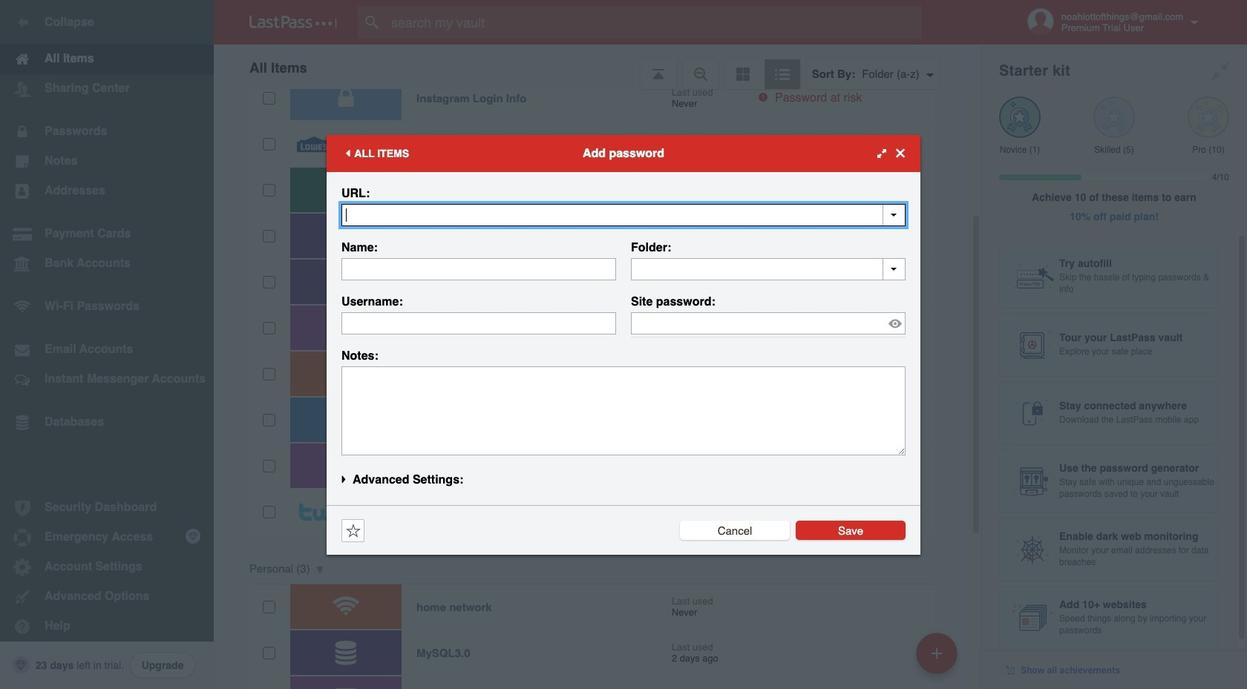 Task type: describe. For each thing, give the bounding box(es) containing it.
new item navigation
[[911, 629, 967, 690]]

search my vault text field
[[358, 6, 951, 39]]

new item image
[[932, 649, 942, 659]]

lastpass image
[[249, 16, 337, 29]]

vault options navigation
[[214, 45, 982, 89]]



Task type: locate. For each thing, give the bounding box(es) containing it.
Search search field
[[358, 6, 951, 39]]

None password field
[[631, 312, 906, 334]]

dialog
[[327, 135, 921, 555]]

None text field
[[342, 204, 906, 226], [342, 258, 616, 280], [631, 258, 906, 280], [342, 366, 906, 456], [342, 204, 906, 226], [342, 258, 616, 280], [631, 258, 906, 280], [342, 366, 906, 456]]

None text field
[[342, 312, 616, 334]]

main navigation navigation
[[0, 0, 214, 690]]



